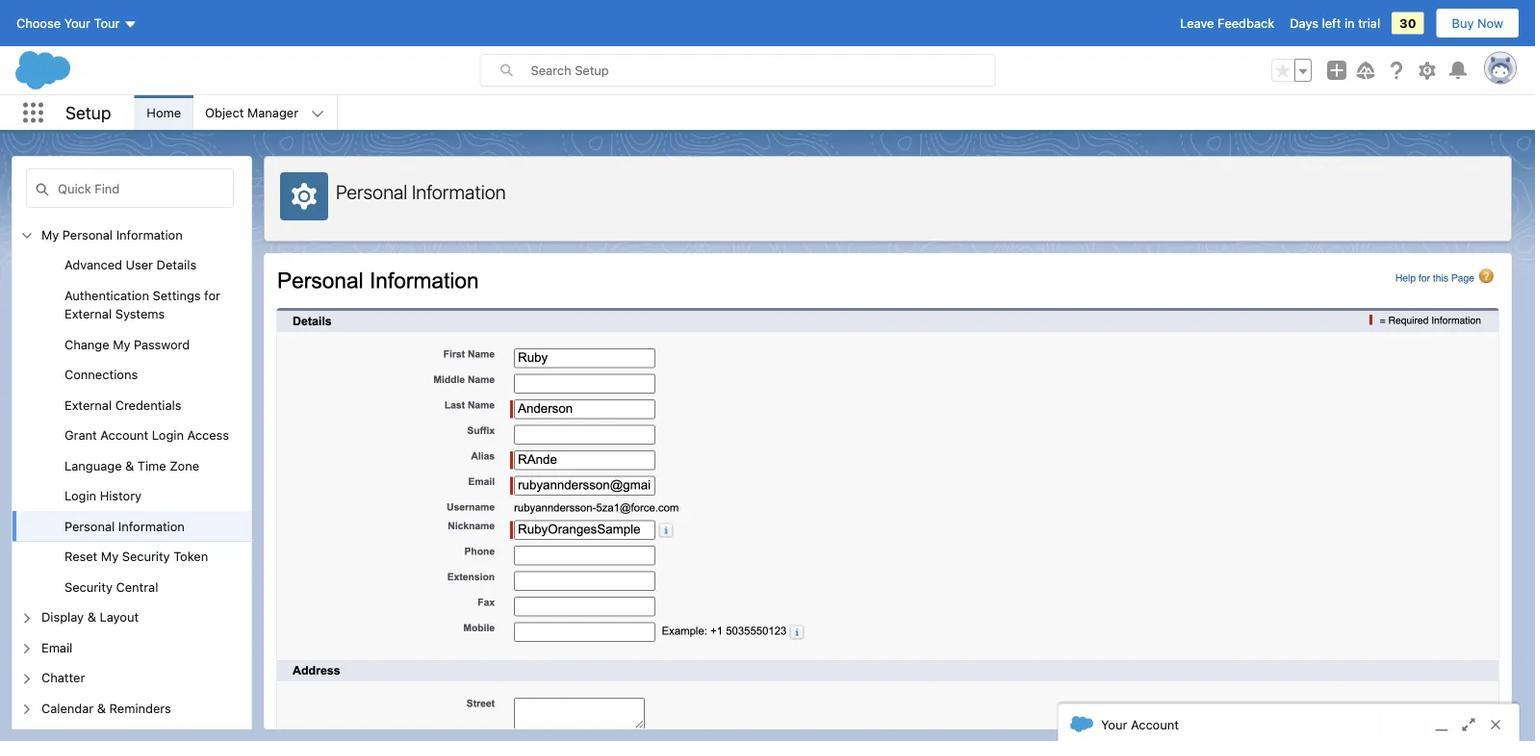 Task type: vqa. For each thing, say whether or not it's contained in the screenshot.
middle View
no



Task type: describe. For each thing, give the bounding box(es) containing it.
days
[[1291, 16, 1319, 30]]

settings
[[153, 288, 201, 302]]

tour
[[94, 16, 120, 30]]

feedback
[[1218, 16, 1275, 30]]

connections
[[65, 367, 138, 382]]

& for calendar
[[97, 701, 106, 715]]

for
[[204, 288, 221, 302]]

central
[[116, 580, 158, 594]]

Quick Find search field
[[26, 169, 234, 208]]

display & layout
[[41, 610, 139, 624]]

access
[[187, 428, 229, 442]]

manager
[[248, 105, 299, 120]]

time
[[138, 458, 166, 473]]

reset my security token link
[[65, 547, 208, 566]]

details
[[157, 258, 197, 272]]

your inside dropdown button
[[64, 16, 91, 30]]

personal information tree item
[[13, 511, 251, 542]]

email
[[41, 640, 73, 655]]

my personal information link
[[41, 225, 183, 244]]

connections link
[[65, 365, 138, 384]]

your account link
[[1059, 705, 1520, 741]]

calendar & reminders
[[41, 701, 171, 715]]

now
[[1478, 16, 1504, 30]]

setup
[[65, 102, 111, 123]]

personal information link
[[65, 517, 185, 536]]

1 vertical spatial personal
[[62, 227, 113, 242]]

choose
[[16, 16, 61, 30]]

leave feedback
[[1181, 16, 1275, 30]]

days left in trial
[[1291, 16, 1381, 30]]

chatter
[[41, 671, 85, 685]]

external credentials link
[[65, 396, 182, 415]]

& for language
[[125, 458, 134, 473]]

1 horizontal spatial login
[[152, 428, 184, 442]]

choose your tour button
[[15, 8, 138, 39]]

calendar & reminders link
[[41, 699, 171, 718]]

leave feedback link
[[1181, 16, 1275, 30]]

group containing advanced user details
[[13, 250, 251, 602]]

advanced user details
[[65, 258, 197, 272]]

object
[[205, 105, 244, 120]]

0 vertical spatial security
[[122, 549, 170, 564]]

2 external from the top
[[65, 398, 112, 412]]

advanced user details link
[[65, 256, 197, 274]]

choose your tour
[[16, 16, 120, 30]]

30
[[1400, 16, 1417, 30]]

layout
[[100, 610, 139, 624]]

your account
[[1102, 717, 1180, 732]]

information inside tree item
[[118, 519, 185, 533]]

reminders
[[109, 701, 171, 715]]

credentials
[[115, 398, 182, 412]]

history
[[100, 489, 142, 503]]

security central
[[65, 580, 158, 594]]

my for reset
[[101, 549, 119, 564]]

buy
[[1453, 16, 1475, 30]]

calendar
[[41, 701, 94, 715]]

1 horizontal spatial your
[[1102, 717, 1128, 732]]

reset
[[65, 549, 98, 564]]

1 horizontal spatial group
[[1272, 59, 1313, 82]]

buy now
[[1453, 16, 1504, 30]]

account for grant
[[100, 428, 149, 442]]

email link
[[41, 638, 73, 657]]

authentication settings for external systems
[[65, 288, 221, 321]]

systems
[[115, 307, 165, 321]]

chatter link
[[41, 669, 85, 688]]



Task type: locate. For each thing, give the bounding box(es) containing it.
Search Setup text field
[[531, 55, 995, 86]]

in
[[1345, 16, 1356, 30]]

0 vertical spatial group
[[1272, 59, 1313, 82]]

0 vertical spatial external
[[65, 307, 112, 321]]

0 horizontal spatial security
[[65, 580, 113, 594]]

setup tree tree
[[13, 220, 251, 741]]

login history link
[[65, 487, 142, 506]]

login
[[152, 428, 184, 442], [65, 489, 96, 503]]

personal information inside personal information tree item
[[65, 519, 185, 533]]

password
[[134, 337, 190, 351]]

1 horizontal spatial personal information
[[336, 181, 506, 203]]

change
[[65, 337, 109, 351]]

& left layout
[[87, 610, 96, 624]]

user
[[126, 258, 153, 272]]

authentication settings for external systems link
[[65, 286, 251, 324]]

grant account login access
[[65, 428, 229, 442]]

my for change
[[113, 337, 130, 351]]

personal
[[336, 181, 408, 203], [62, 227, 113, 242], [65, 519, 115, 533]]

2 vertical spatial &
[[97, 701, 106, 715]]

leave
[[1181, 16, 1215, 30]]

0 vertical spatial &
[[125, 458, 134, 473]]

login history
[[65, 489, 142, 503]]

0 vertical spatial information
[[412, 181, 506, 203]]

buy now button
[[1436, 8, 1521, 39]]

text default image
[[1071, 713, 1094, 736]]

information
[[412, 181, 506, 203], [116, 227, 183, 242], [118, 519, 185, 533]]

1 vertical spatial group
[[13, 250, 251, 602]]

authentication
[[65, 288, 149, 302]]

1 vertical spatial your
[[1102, 717, 1128, 732]]

0 horizontal spatial group
[[13, 250, 251, 602]]

language
[[65, 458, 122, 473]]

external up the grant
[[65, 398, 112, 412]]

external credentials
[[65, 398, 182, 412]]

group
[[1272, 59, 1313, 82], [13, 250, 251, 602]]

account down external credentials link on the left bottom of the page
[[100, 428, 149, 442]]

0 horizontal spatial login
[[65, 489, 96, 503]]

login up time
[[152, 428, 184, 442]]

my
[[41, 227, 59, 242], [113, 337, 130, 351], [101, 549, 119, 564]]

1 horizontal spatial &
[[97, 701, 106, 715]]

your left tour
[[64, 16, 91, 30]]

grant
[[65, 428, 97, 442]]

object manager
[[205, 105, 299, 120]]

1 vertical spatial &
[[87, 610, 96, 624]]

home
[[147, 105, 181, 120]]

security up the central
[[122, 549, 170, 564]]

0 vertical spatial your
[[64, 16, 91, 30]]

1 external from the top
[[65, 307, 112, 321]]

language & time zone
[[65, 458, 199, 473]]

& left time
[[125, 458, 134, 473]]

language & time zone link
[[65, 456, 199, 475]]

0 vertical spatial personal
[[336, 181, 408, 203]]

display & layout link
[[41, 608, 139, 627]]

external
[[65, 307, 112, 321], [65, 398, 112, 412]]

your right "text default" icon
[[1102, 717, 1128, 732]]

account inside your account link
[[1131, 717, 1180, 732]]

your
[[64, 16, 91, 30], [1102, 717, 1128, 732]]

external down authentication
[[65, 307, 112, 321]]

& inside my personal information tree item
[[125, 458, 134, 473]]

2 vertical spatial personal
[[65, 519, 115, 533]]

2 vertical spatial my
[[101, 549, 119, 564]]

account inside grant account login access link
[[100, 428, 149, 442]]

1 vertical spatial external
[[65, 398, 112, 412]]

account
[[100, 428, 149, 442], [1131, 717, 1180, 732]]

0 horizontal spatial account
[[100, 428, 149, 442]]

0 horizontal spatial personal information
[[65, 519, 185, 533]]

reset my security token
[[65, 549, 208, 564]]

login down "language"
[[65, 489, 96, 503]]

personal information
[[336, 181, 506, 203], [65, 519, 185, 533]]

advanced
[[65, 258, 122, 272]]

& for display
[[87, 610, 96, 624]]

1 horizontal spatial security
[[122, 549, 170, 564]]

change my password link
[[65, 335, 190, 354]]

security central link
[[65, 578, 158, 597]]

left
[[1323, 16, 1342, 30]]

change my password
[[65, 337, 190, 351]]

external inside authentication settings for external systems
[[65, 307, 112, 321]]

1 vertical spatial information
[[116, 227, 183, 242]]

& right calendar
[[97, 701, 106, 715]]

0 vertical spatial login
[[152, 428, 184, 442]]

&
[[125, 458, 134, 473], [87, 610, 96, 624], [97, 701, 106, 715]]

account for your
[[1131, 717, 1180, 732]]

trial
[[1359, 16, 1381, 30]]

2 vertical spatial information
[[118, 519, 185, 533]]

1 horizontal spatial account
[[1131, 717, 1180, 732]]

security
[[122, 549, 170, 564], [65, 580, 113, 594]]

0 vertical spatial account
[[100, 428, 149, 442]]

1 vertical spatial my
[[113, 337, 130, 351]]

token
[[174, 549, 208, 564]]

0 vertical spatial my
[[41, 227, 59, 242]]

my personal information tree item
[[13, 220, 251, 602]]

1 vertical spatial security
[[65, 580, 113, 594]]

home link
[[135, 95, 193, 130]]

display
[[41, 610, 84, 624]]

grant account login access link
[[65, 426, 229, 445]]

zone
[[170, 458, 199, 473]]

account right "text default" icon
[[1131, 717, 1180, 732]]

personal inside tree item
[[65, 519, 115, 533]]

object manager link
[[194, 95, 310, 130]]

my personal information
[[41, 227, 183, 242]]

0 horizontal spatial your
[[64, 16, 91, 30]]

1 vertical spatial personal information
[[65, 519, 185, 533]]

security up display & layout at the bottom left
[[65, 580, 113, 594]]

0 vertical spatial personal information
[[336, 181, 506, 203]]

1 vertical spatial login
[[65, 489, 96, 503]]

2 horizontal spatial &
[[125, 458, 134, 473]]

0 horizontal spatial &
[[87, 610, 96, 624]]

1 vertical spatial account
[[1131, 717, 1180, 732]]



